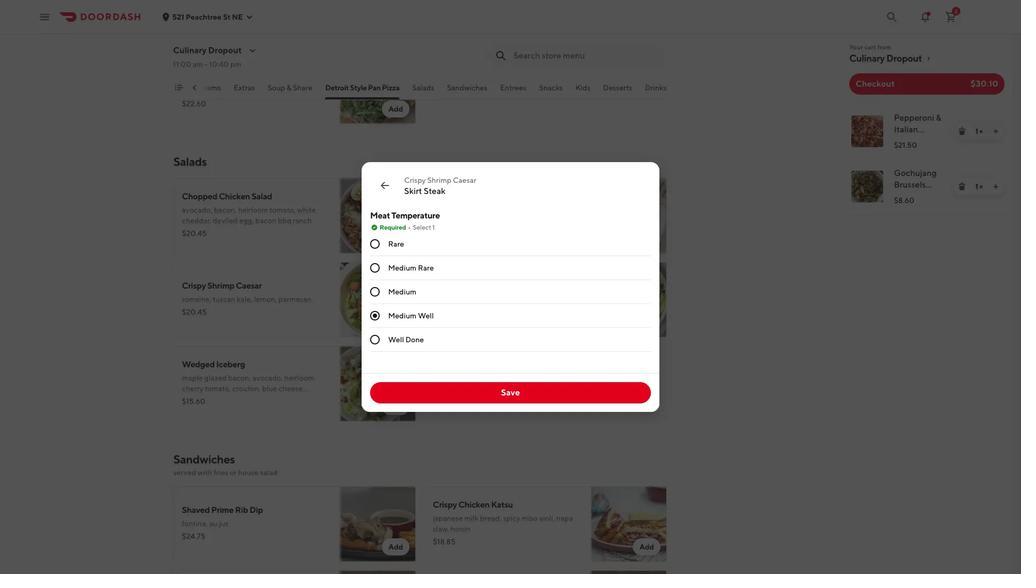 Task type: vqa. For each thing, say whether or not it's contained in the screenshot.


Task type: locate. For each thing, give the bounding box(es) containing it.
crispy shrimp caesar skirt steak
[[404, 176, 476, 196]]

salads
[[413, 84, 435, 92], [173, 155, 207, 169]]

0 vertical spatial &
[[287, 84, 292, 92]]

0 horizontal spatial caesar
[[236, 281, 262, 291]]

cheddar, down date,
[[513, 216, 543, 225]]

1 vertical spatial pepperoni & italian sausage pizza image
[[852, 115, 883, 147]]

add for wedged iceberg
[[388, 403, 403, 411]]

$24.75
[[182, 532, 205, 541]]

aioli,
[[539, 514, 555, 523]]

ranch inside buttermilk ranch $9.15
[[470, 295, 489, 304]]

1 vertical spatial $20.45
[[182, 229, 207, 238]]

0 vertical spatial salads
[[413, 84, 435, 92]]

select
[[413, 223, 431, 231]]

rare down $17.20
[[418, 264, 434, 272]]

$20.45 down the chopped
[[182, 229, 207, 238]]

add one to cart image for pepperoni & italian sausage pizza
[[992, 127, 1000, 136]]

1 horizontal spatial culinary
[[849, 53, 885, 64]]

open menu image
[[38, 10, 51, 23]]

2 remove item from cart image from the top
[[958, 182, 966, 191]]

& inside soup & share button
[[287, 84, 292, 92]]

culinary dropout inside "link"
[[849, 53, 922, 64]]

pizza up mozzarella
[[272, 62, 292, 72]]

chopped chicken salad avocado, bacon, heirloom tomato, white cheddar, deviled egg, bacon bbq ranch $20.45
[[182, 191, 316, 238]]

0 vertical spatial medium
[[388, 264, 417, 272]]

crispy up skirt
[[404, 176, 426, 185]]

& right pepperoni
[[936, 113, 942, 123]]

crispy up japanese
[[433, 500, 457, 510]]

dropout up 10:40
[[209, 45, 242, 55]]

0 vertical spatial bacon,
[[214, 206, 237, 214]]

1 vertical spatial chicken
[[458, 500, 490, 510]]

crispy for skirt
[[404, 176, 426, 185]]

1 horizontal spatial sandwiches
[[447, 84, 488, 92]]

remove item from cart image
[[958, 127, 966, 136], [958, 182, 966, 191]]

1 horizontal spatial rare
[[418, 264, 434, 272]]

add button for chopped chicken salad
[[382, 230, 410, 247]]

2 items, open order cart image
[[945, 10, 957, 23]]

crispy shrimp caesar image
[[340, 262, 416, 338]]

cheddar, down the chopped
[[182, 216, 211, 225]]

0 horizontal spatial culinary dropout
[[173, 45, 242, 55]]

dropout
[[209, 45, 242, 55], [887, 53, 922, 64]]

pizza down sausage
[[894, 148, 915, 158]]

salads left sandwiches button
[[413, 84, 435, 92]]

& left kale
[[501, 191, 506, 202]]

& inside pepperoni & italian sausage pizza
[[936, 113, 942, 123]]

culinary dropout down from at top
[[849, 53, 922, 64]]

1 horizontal spatial dropout
[[887, 53, 922, 64]]

caesar inside crispy shrimp caesar skirt steak
[[453, 176, 476, 185]]

3 medium from the top
[[388, 312, 417, 320]]

1 $20.45 from the top
[[182, 15, 207, 24]]

0 horizontal spatial &
[[287, 84, 292, 92]]

salads up the chopped
[[173, 155, 207, 169]]

0 horizontal spatial crispy
[[182, 281, 206, 291]]

cart
[[864, 43, 876, 51]]

2 cheddar, from the left
[[513, 216, 543, 225]]

add button
[[382, 101, 410, 118], [382, 230, 410, 247], [382, 314, 410, 331], [633, 314, 661, 331], [382, 398, 410, 415], [382, 539, 410, 556], [633, 539, 661, 556]]

well up done
[[418, 312, 434, 320]]

2 horizontal spatial crispy
[[433, 500, 457, 510]]

ranch inside chopped chicken salad avocado, bacon, heirloom tomato, white cheddar, deviled egg, bacon bbq ranch $20.45
[[293, 216, 312, 225]]

crispy up romaine,
[[182, 281, 206, 291]]

remove item from cart image right pepperoni & italian sausage pizza
[[958, 127, 966, 136]]

0 horizontal spatial tomato,
[[205, 385, 231, 393]]

1 remove item from cart image from the top
[[958, 127, 966, 136]]

1 vertical spatial maple
[[182, 374, 203, 382]]

1 ×
[[975, 127, 983, 136], [975, 182, 983, 191]]

entrees button
[[500, 82, 527, 99]]

521 peachtree st ne button
[[162, 12, 254, 21]]

heirloom inside wedged iceberg maple glazed bacon, avocado, heirloom cherry tomato, crouton, blue cheese dressing
[[284, 374, 314, 382]]

0 horizontal spatial cheddar,
[[182, 216, 211, 225]]

2 1 × from the top
[[975, 182, 983, 191]]

& for soup
[[287, 84, 292, 92]]

1 inside meat temperature group
[[432, 223, 435, 231]]

kale
[[507, 191, 524, 202]]

1 vertical spatial remove item from cart image
[[958, 182, 966, 191]]

0 vertical spatial pizza
[[272, 62, 292, 72]]

1 1 × from the top
[[975, 127, 983, 136]]

1 vertical spatial add one to cart image
[[992, 182, 1000, 191]]

italian
[[894, 124, 918, 135]]

0 horizontal spatial chicken
[[219, 191, 250, 202]]

medium
[[388, 264, 417, 272], [388, 288, 417, 296], [388, 312, 417, 320]]

pizza inside pepperoni & italian sausage pizza
[[894, 148, 915, 158]]

items
[[202, 84, 221, 92]]

rare
[[388, 240, 404, 248], [418, 264, 434, 272]]

sandwiches inside sandwiches served with fries or house salad
[[173, 453, 235, 466]]

add button for crispy chicken katsu
[[633, 539, 661, 556]]

0 vertical spatial add one to cart image
[[992, 127, 1000, 136]]

1 horizontal spatial cheddar,
[[513, 216, 543, 225]]

1 vertical spatial crispy
[[182, 281, 206, 291]]

wedged iceberg image
[[340, 346, 416, 422]]

chicken up the deviled
[[219, 191, 250, 202]]

kale,
[[237, 295, 253, 304]]

0 vertical spatial heirloom
[[238, 206, 268, 214]]

0 vertical spatial sandwiches
[[447, 84, 488, 92]]

soup & share button
[[268, 82, 313, 99]]

list
[[841, 103, 1013, 215]]

0 vertical spatial pepperoni & italian sausage pizza image
[[591, 0, 667, 40]]

chicken
[[219, 191, 250, 202], [458, 500, 490, 510]]

1 × for gochujang brussels sprouts
[[975, 182, 983, 191]]

ranch right "bbq"
[[293, 216, 312, 225]]

hoisin
[[451, 525, 471, 533]]

chicken for chopped
[[219, 191, 250, 202]]

blue
[[262, 385, 277, 393]]

well left done
[[388, 336, 404, 344]]

0 horizontal spatial culinary
[[173, 45, 207, 55]]

shrimp up tuscan
[[207, 281, 234, 291]]

1 vertical spatial sandwiches
[[173, 453, 235, 466]]

bacon, up the deviled
[[214, 206, 237, 214]]

add button for buttermilk ranch
[[633, 314, 661, 331]]

bacon, inside wedged iceberg maple glazed bacon, avocado, heirloom cherry tomato, crouton, blue cheese dressing
[[228, 374, 251, 382]]

add for crispy chicken katsu
[[640, 543, 654, 552]]

salads button
[[413, 82, 435, 99]]

shrimp inside crispy shrimp caesar skirt steak
[[427, 176, 451, 185]]

1 horizontal spatial chicken
[[458, 500, 490, 510]]

2 horizontal spatial &
[[936, 113, 942, 123]]

0 horizontal spatial sandwiches
[[173, 453, 235, 466]]

ranch right buttermilk
[[470, 295, 489, 304]]

shrimp inside crispy shrimp caesar romaine, tuscan kale, lemon, parmesan $20.45
[[207, 281, 234, 291]]

deviled
[[213, 216, 238, 225]]

1 vertical spatial ×
[[980, 182, 983, 191]]

1 add one to cart image from the top
[[992, 127, 1000, 136]]

0 vertical spatial ranch
[[293, 216, 312, 225]]

3 $20.45 from the top
[[182, 308, 207, 316]]

desserts
[[603, 84, 633, 92]]

0 horizontal spatial maple
[[182, 374, 203, 382]]

crispy for romaine,
[[182, 281, 206, 291]]

add one to cart image
[[992, 127, 1000, 136], [992, 182, 1000, 191]]

crispy inside crispy shrimp caesar romaine, tuscan kale, lemon, parmesan $20.45
[[182, 281, 206, 291]]

meat temperature group
[[370, 210, 651, 352]]

maple up cherry
[[182, 374, 203, 382]]

0 vertical spatial avocado,
[[182, 206, 212, 214]]

add one to cart image for gochujang brussels sprouts
[[992, 182, 1000, 191]]

rare down the required
[[388, 240, 404, 248]]

wedged iceberg maple glazed bacon, avocado, heirloom cherry tomato, crouton, blue cheese dressing
[[182, 360, 314, 404]]

add button for shaved prime rib dip
[[382, 539, 410, 556]]

sandwiches
[[447, 84, 488, 92], [173, 453, 235, 466]]

0 vertical spatial remove item from cart image
[[958, 127, 966, 136]]

1 for pepperoni & italian sausage pizza
[[975, 127, 978, 136]]

pizza right pan
[[382, 84, 400, 92]]

0 vertical spatial 1 ×
[[975, 127, 983, 136]]

1 vertical spatial bacon,
[[228, 374, 251, 382]]

1 horizontal spatial caesar
[[453, 176, 476, 185]]

1 horizontal spatial pepperoni & italian sausage pizza image
[[852, 115, 883, 147]]

caesar up kale,
[[236, 281, 262, 291]]

1 vertical spatial ranch
[[470, 295, 489, 304]]

0 horizontal spatial well
[[388, 336, 404, 344]]

0 vertical spatial $20.45
[[182, 15, 207, 24]]

bacon, inside chopped chicken salad avocado, bacon, heirloom tomato, white cheddar, deviled egg, bacon bbq ranch $20.45
[[214, 206, 237, 214]]

1 horizontal spatial avocado,
[[252, 374, 283, 382]]

1 vertical spatial heirloom
[[284, 374, 314, 382]]

medium up well done
[[388, 312, 417, 320]]

$20.45 down romaine,
[[182, 308, 207, 316]]

pizza for mushroom
[[272, 62, 292, 72]]

bartlett
[[433, 206, 459, 214]]

am
[[193, 60, 203, 69]]

2 add one to cart image from the top
[[992, 182, 1000, 191]]

1 horizontal spatial ranch
[[470, 295, 489, 304]]

dip
[[250, 505, 263, 515]]

2 vertical spatial &
[[501, 191, 506, 202]]

0 vertical spatial well
[[418, 312, 434, 320]]

crispy shrimp caesar romaine, tuscan kale, lemon, parmesan $20.45
[[182, 281, 311, 316]]

from
[[877, 43, 892, 51]]

1 medium from the top
[[388, 264, 417, 272]]

0 horizontal spatial white
[[297, 206, 316, 214]]

2 $20.45 from the top
[[182, 229, 207, 238]]

1 vertical spatial white
[[493, 216, 512, 225]]

popular
[[174, 84, 201, 92]]

crispy for japanese
[[433, 500, 457, 510]]

remove item from cart image for pepperoni & italian sausage pizza
[[958, 127, 966, 136]]

2 vertical spatial crispy
[[433, 500, 457, 510]]

1 vertical spatial avocado,
[[252, 374, 283, 382]]

1 vertical spatial 1 ×
[[975, 182, 983, 191]]

pizza
[[272, 62, 292, 72], [382, 84, 400, 92], [894, 148, 915, 158]]

served
[[173, 469, 196, 477]]

0 horizontal spatial pepperoni & italian sausage pizza image
[[591, 0, 667, 40]]

cheddar,
[[182, 216, 211, 225], [513, 216, 543, 225]]

culinary dropout up 11:00 am - 10:40 pm
[[173, 45, 242, 55]]

521
[[172, 12, 184, 21]]

1 horizontal spatial heirloom
[[284, 374, 314, 382]]

1 vertical spatial shrimp
[[207, 281, 234, 291]]

avocado, up the 'blue'
[[252, 374, 283, 382]]

peachtree
[[186, 12, 222, 21]]

1 vertical spatial &
[[936, 113, 942, 123]]

0 horizontal spatial shrimp
[[207, 281, 234, 291]]

add
[[388, 105, 403, 113], [388, 235, 403, 243], [388, 319, 403, 327], [640, 319, 654, 327], [388, 403, 403, 411], [388, 543, 403, 552], [640, 543, 654, 552]]

culinary down cart
[[849, 53, 885, 64]]

2 horizontal spatial pizza
[[894, 148, 915, 158]]

pear,
[[460, 206, 477, 214]]

buttermilk ranch $9.15
[[433, 295, 489, 316]]

cheap house salad image
[[591, 262, 667, 338]]

dropout inside "link"
[[887, 53, 922, 64]]

$20.45 inside chopped chicken salad avocado, bacon, heirloom tomato, white cheddar, deviled egg, bacon bbq ranch $20.45
[[182, 229, 207, 238]]

Medium Rare radio
[[370, 263, 380, 273]]

0 horizontal spatial rare
[[388, 240, 404, 248]]

crispy inside crispy chicken katsu japanese milk bread, spicy miso aioli, napa slaw, hoisin $18.85
[[433, 500, 457, 510]]

$22.60
[[182, 99, 206, 108]]

0 horizontal spatial ranch
[[293, 216, 312, 225]]

st
[[223, 12, 231, 21]]

heirloom up egg,
[[238, 206, 268, 214]]

tomato, down glazed
[[205, 385, 231, 393]]

1 horizontal spatial tomato,
[[270, 206, 296, 214]]

1 vertical spatial 1
[[975, 182, 978, 191]]

well done
[[388, 336, 424, 344]]

kids button
[[576, 82, 591, 99]]

1 vertical spatial caesar
[[236, 281, 262, 291]]

2 medium from the top
[[388, 288, 417, 296]]

tomato, up "bbq"
[[270, 206, 296, 214]]

0 horizontal spatial dropout
[[209, 45, 242, 55]]

1 horizontal spatial white
[[493, 216, 512, 225]]

chicken up milk
[[458, 500, 490, 510]]

miso
[[522, 514, 538, 523]]

maple down pistachio,
[[544, 216, 565, 225]]

list containing pepperoni & italian sausage pizza
[[841, 103, 1013, 215]]

medium for medium
[[388, 288, 417, 296]]

pepperoni
[[894, 113, 934, 123]]

&
[[287, 84, 292, 92], [936, 113, 942, 123], [501, 191, 506, 202]]

temperature
[[391, 211, 440, 221]]

1 vertical spatial well
[[388, 336, 404, 344]]

2 × from the top
[[980, 182, 983, 191]]

remove item from cart image for gochujang brussels sprouts
[[958, 182, 966, 191]]

0 vertical spatial shrimp
[[427, 176, 451, 185]]

prime
[[211, 505, 234, 515]]

culinary up 11:00
[[173, 45, 207, 55]]

1 horizontal spatial &
[[501, 191, 506, 202]]

2 vertical spatial pizza
[[894, 148, 915, 158]]

& right soup in the left of the page
[[287, 84, 292, 92]]

×
[[980, 127, 983, 136], [980, 182, 983, 191]]

avocado,
[[182, 206, 212, 214], [252, 374, 283, 382]]

0 horizontal spatial heirloom
[[238, 206, 268, 214]]

1 horizontal spatial shrimp
[[427, 176, 451, 185]]

dropout down from at top
[[887, 53, 922, 64]]

2 vertical spatial $20.45
[[182, 308, 207, 316]]

white
[[297, 206, 316, 214], [493, 216, 512, 225]]

add for chopped chicken salad
[[388, 235, 403, 243]]

caesar
[[453, 176, 476, 185], [236, 281, 262, 291]]

2 vertical spatial 1
[[432, 223, 435, 231]]

1 horizontal spatial culinary dropout
[[849, 53, 922, 64]]

1 horizontal spatial pizza
[[382, 84, 400, 92]]

tomato, inside chopped chicken salad avocado, bacon, heirloom tomato, white cheddar, deviled egg, bacon bbq ranch $20.45
[[270, 206, 296, 214]]

shaved prime rib dip fontina, au jus $24.75
[[182, 505, 263, 541]]

0 vertical spatial maple
[[544, 216, 565, 225]]

extras
[[234, 84, 255, 92]]

$21.50
[[894, 141, 917, 149]]

0 vertical spatial white
[[297, 206, 316, 214]]

heirloom up "cheese"
[[284, 374, 314, 382]]

$18.85
[[433, 538, 456, 546]]

0 vertical spatial caesar
[[453, 176, 476, 185]]

pizza for pan
[[382, 84, 400, 92]]

your
[[849, 43, 863, 51]]

chopped
[[182, 191, 217, 202]]

$15.60
[[182, 397, 205, 406]]

checkout
[[856, 79, 895, 89]]

0 vertical spatial chicken
[[219, 191, 250, 202]]

maple inside wedged iceberg maple glazed bacon, avocado, heirloom cherry tomato, crouton, blue cheese dressing
[[182, 374, 203, 382]]

1 × from the top
[[980, 127, 983, 136]]

0 horizontal spatial pizza
[[272, 62, 292, 72]]

1 cheddar, from the left
[[182, 216, 211, 225]]

0 vertical spatial tomato,
[[270, 206, 296, 214]]

sandwiches up with
[[173, 453, 235, 466]]

1 vertical spatial pizza
[[382, 84, 400, 92]]

pan
[[368, 84, 381, 92]]

sausage
[[894, 136, 926, 146]]

cheddar, inside butternut squash & kale bartlett pear, ancient grains, date, pistachio, toasted mulberry, white cheddar, maple tahini vinaigrette
[[513, 216, 543, 225]]

1 vertical spatial medium
[[388, 288, 417, 296]]

0 vertical spatial rare
[[388, 240, 404, 248]]

pizza inside black truffle mushroom pizza smoked onion alfredo, mozzarella cheese, arugula $22.60
[[272, 62, 292, 72]]

$20.45 left st
[[182, 15, 207, 24]]

medium up medium well
[[388, 288, 417, 296]]

pepperoni & italian sausage pizza image
[[591, 0, 667, 40], [852, 115, 883, 147]]

chicken inside crispy chicken katsu japanese milk bread, spicy miso aioli, napa slaw, hoisin $18.85
[[458, 500, 490, 510]]

avocado, down the chopped
[[182, 206, 212, 214]]

black truffle mushroom pizza smoked onion alfredo, mozzarella cheese, arugula $22.60
[[182, 62, 322, 108]]

caesar for tuscan
[[236, 281, 262, 291]]

shrimp up steak
[[427, 176, 451, 185]]

black truffle mushroom pizza image
[[340, 48, 416, 124]]

chicken inside chopped chicken salad avocado, bacon, heirloom tomato, white cheddar, deviled egg, bacon bbq ranch $20.45
[[219, 191, 250, 202]]

$8.60
[[894, 196, 915, 205]]

sandwiches right salads button
[[447, 84, 488, 92]]

0 vertical spatial 1
[[975, 127, 978, 136]]

11:00
[[173, 60, 191, 69]]

remove item from cart image right "gochujang brussels sprouts $8.60"
[[958, 182, 966, 191]]

well
[[418, 312, 434, 320], [388, 336, 404, 344]]

medium right the medium rare option
[[388, 264, 417, 272]]

egg,
[[239, 216, 254, 225]]

1 vertical spatial tomato,
[[205, 385, 231, 393]]

dialog
[[362, 162, 660, 412]]

1 horizontal spatial maple
[[544, 216, 565, 225]]

1 horizontal spatial crispy
[[404, 176, 426, 185]]

rib
[[235, 505, 248, 515]]

bacon,
[[214, 206, 237, 214], [228, 374, 251, 382]]

0 horizontal spatial avocado,
[[182, 206, 212, 214]]

crispy inside crispy shrimp caesar skirt steak
[[404, 176, 426, 185]]

caesar inside crispy shrimp caesar romaine, tuscan kale, lemon, parmesan $20.45
[[236, 281, 262, 291]]

salad
[[252, 191, 272, 202]]

caesar up butternut
[[453, 176, 476, 185]]

0 vertical spatial crispy
[[404, 176, 426, 185]]

0 vertical spatial ×
[[980, 127, 983, 136]]

meat
[[370, 211, 390, 221]]

back image
[[379, 179, 391, 192]]

0 horizontal spatial salads
[[173, 155, 207, 169]]

bacon, up crouton, in the left bottom of the page
[[228, 374, 251, 382]]

skirt
[[404, 186, 422, 196]]



Task type: describe. For each thing, give the bounding box(es) containing it.
the m.a.c. burger image
[[340, 571, 416, 574]]

snacks
[[539, 84, 563, 92]]

cheese
[[279, 385, 303, 393]]

add for crispy shrimp caesar
[[388, 319, 403, 327]]

× for gochujang brussels sprouts
[[980, 182, 983, 191]]

house
[[238, 469, 259, 477]]

notification bell image
[[919, 10, 932, 23]]

slaw,
[[433, 525, 449, 533]]

the pub burger image
[[591, 571, 667, 574]]

white inside chopped chicken salad avocado, bacon, heirloom tomato, white cheddar, deviled egg, bacon bbq ranch $20.45
[[297, 206, 316, 214]]

style
[[350, 84, 367, 92]]

buttermilk
[[433, 295, 468, 304]]

chopped chicken salad image
[[340, 178, 416, 254]]

dialog containing skirt steak
[[362, 162, 660, 412]]

onion
[[210, 76, 229, 85]]

required
[[380, 223, 406, 231]]

detroit style pan pizza
[[325, 84, 400, 92]]

• select 1
[[408, 223, 435, 231]]

salad
[[260, 469, 278, 477]]

$17.20
[[433, 229, 455, 238]]

$20.45 inside crispy shrimp caesar romaine, tuscan kale, lemon, parmesan $20.45
[[182, 308, 207, 316]]

dressing
[[182, 395, 210, 404]]

ne
[[232, 12, 243, 21]]

1 horizontal spatial salads
[[413, 84, 435, 92]]

fontina,
[[182, 520, 208, 528]]

1 vertical spatial rare
[[418, 264, 434, 272]]

shrimp for steak
[[427, 176, 451, 185]]

kids
[[576, 84, 591, 92]]

medium for medium rare
[[388, 264, 417, 272]]

bacon, for iceberg
[[228, 374, 251, 382]]

brussels
[[894, 180, 926, 190]]

10:40
[[209, 60, 229, 69]]

spicy
[[503, 514, 520, 523]]

1 for gochujang brussels sprouts
[[975, 182, 978, 191]]

bacon, for chicken
[[214, 206, 237, 214]]

add button for wedged iceberg
[[382, 398, 410, 415]]

cheddar, inside chopped chicken salad avocado, bacon, heirloom tomato, white cheddar, deviled egg, bacon bbq ranch $20.45
[[182, 216, 211, 225]]

detroit
[[325, 84, 349, 92]]

romaine,
[[182, 295, 211, 304]]

Rare radio
[[370, 239, 380, 249]]

tahini
[[433, 227, 452, 236]]

× for pepperoni & italian sausage pizza
[[980, 127, 983, 136]]

chicken for crispy
[[458, 500, 490, 510]]

done
[[406, 336, 424, 344]]

shaved prime rib dip image
[[340, 487, 416, 562]]

or
[[230, 469, 237, 477]]

Well Done radio
[[370, 335, 380, 345]]

save
[[501, 388, 520, 398]]

Item Search search field
[[514, 50, 658, 62]]

bacon
[[255, 216, 276, 225]]

butternut
[[433, 191, 470, 202]]

lemon,
[[254, 295, 277, 304]]

tuscan
[[213, 295, 235, 304]]

milk
[[464, 514, 479, 523]]

add for black truffle mushroom pizza
[[388, 105, 403, 113]]

& inside butternut squash & kale bartlett pear, ancient grains, date, pistachio, toasted mulberry, white cheddar, maple tahini vinaigrette
[[501, 191, 506, 202]]

medium rare
[[388, 264, 434, 272]]

mozzarella
[[258, 76, 294, 85]]

drinks
[[645, 84, 667, 92]]

tomato, inside wedged iceberg maple glazed bacon, avocado, heirloom cherry tomato, crouton, blue cheese dressing
[[205, 385, 231, 393]]

shrimp for tuscan
[[207, 281, 234, 291]]

add for buttermilk ranch
[[640, 319, 654, 327]]

1 horizontal spatial well
[[418, 312, 434, 320]]

share
[[293, 84, 313, 92]]

1 × for pepperoni & italian sausage pizza
[[975, 127, 983, 136]]

truffle
[[204, 62, 229, 72]]

glazed
[[204, 374, 227, 382]]

butternut squash & kale image
[[591, 178, 667, 254]]

& for pepperoni
[[936, 113, 942, 123]]

napa
[[556, 514, 573, 523]]

avocado, inside chopped chicken salad avocado, bacon, heirloom tomato, white cheddar, deviled egg, bacon bbq ranch $20.45
[[182, 206, 212, 214]]

pepperoni & italian sausage pizza
[[894, 113, 942, 158]]

$30.10
[[971, 79, 998, 89]]

soup & share
[[268, 84, 313, 92]]

$9.15
[[433, 308, 451, 316]]

arugula
[[182, 87, 207, 95]]

drinks button
[[645, 82, 667, 99]]

caesar for steak
[[453, 176, 476, 185]]

crispy chicken katsu japanese milk bread, spicy miso aioli, napa slaw, hoisin $18.85
[[433, 500, 573, 546]]

japanese
[[433, 514, 463, 523]]

crispy chicken katsu image
[[591, 487, 667, 562]]

shaved
[[182, 505, 210, 515]]

meat temperature
[[370, 211, 440, 221]]

add button for crispy shrimp caesar
[[382, 314, 410, 331]]

popular items button
[[174, 82, 221, 99]]

katsu
[[491, 500, 513, 510]]

medium well
[[388, 312, 434, 320]]

sandwiches for sandwiches
[[447, 84, 488, 92]]

2
[[955, 8, 958, 14]]

521 peachtree st ne
[[172, 12, 243, 21]]

culinary inside "link"
[[849, 53, 885, 64]]

soup
[[268, 84, 285, 92]]

add button for black truffle mushroom pizza
[[382, 101, 410, 118]]

•
[[408, 223, 411, 231]]

cherry
[[182, 385, 203, 393]]

date,
[[528, 206, 545, 214]]

Medium Well radio
[[370, 311, 380, 321]]

your cart from
[[849, 43, 892, 51]]

1 vertical spatial salads
[[173, 155, 207, 169]]

avocado, inside wedged iceberg maple glazed bacon, avocado, heirloom cherry tomato, crouton, blue cheese dressing
[[252, 374, 283, 382]]

black
[[182, 62, 203, 72]]

maple inside butternut squash & kale bartlett pear, ancient grains, date, pistachio, toasted mulberry, white cheddar, maple tahini vinaigrette
[[544, 216, 565, 225]]

medium for medium well
[[388, 312, 417, 320]]

11:00 am - 10:40 pm
[[173, 60, 241, 69]]

scroll menu navigation left image
[[190, 84, 199, 92]]

Medium radio
[[370, 287, 380, 297]]

snacks button
[[539, 82, 563, 99]]

gochujang brussels sprouts image
[[852, 171, 883, 203]]

desserts button
[[603, 82, 633, 99]]

sandwiches for sandwiches served with fries or house salad
[[173, 453, 235, 466]]

toasted
[[433, 216, 458, 225]]

wedged
[[182, 360, 215, 370]]

heirloom inside chopped chicken salad avocado, bacon, heirloom tomato, white cheddar, deviled egg, bacon bbq ranch $20.45
[[238, 206, 268, 214]]

add for shaved prime rib dip
[[388, 543, 403, 552]]

vinaigrette
[[454, 227, 490, 236]]

cheese pizza image
[[340, 0, 416, 40]]

smoked
[[182, 76, 209, 85]]

pm
[[231, 60, 241, 69]]

white inside butternut squash & kale bartlett pear, ancient grains, date, pistachio, toasted mulberry, white cheddar, maple tahini vinaigrette
[[493, 216, 512, 225]]

mushroom
[[230, 62, 271, 72]]

bbq
[[278, 216, 291, 225]]

extras button
[[234, 82, 255, 99]]



